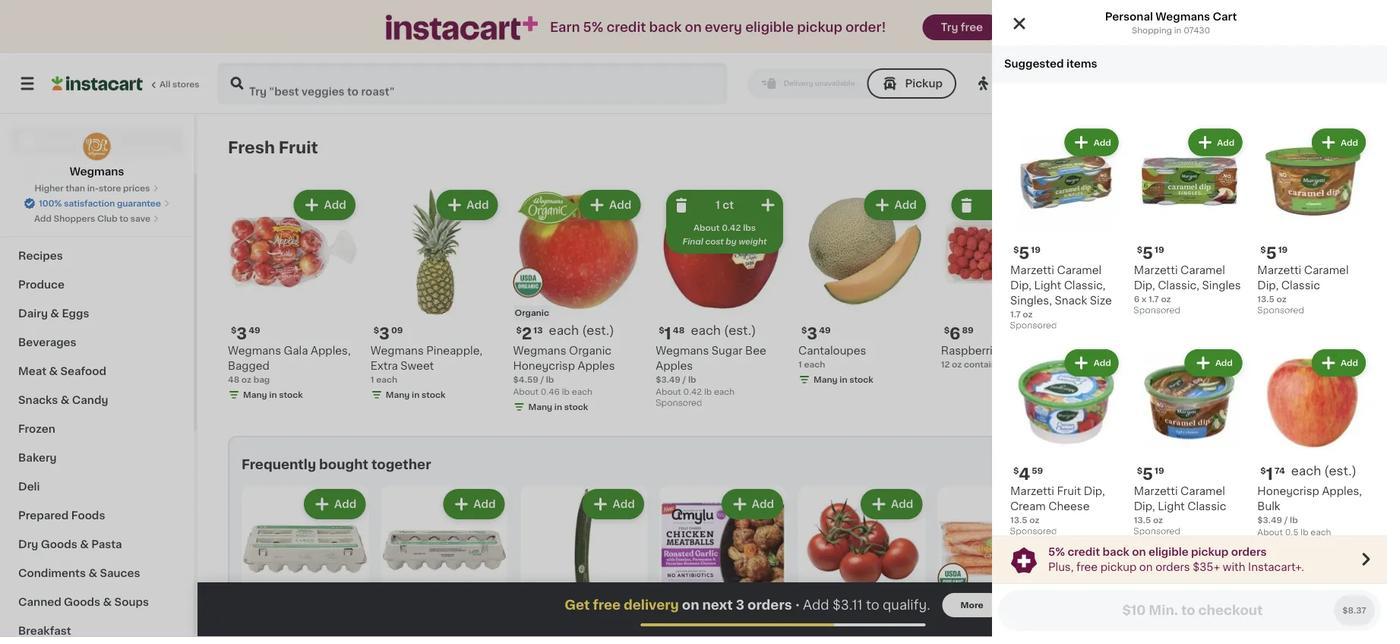 Task type: vqa. For each thing, say whether or not it's contained in the screenshot.


Task type: locate. For each thing, give the bounding box(es) containing it.
wegmans for wegmans sugar bee apples $3.49 / lb about 0.42 lb each
[[656, 346, 709, 356]]

1 horizontal spatial classic
[[1282, 281, 1321, 291]]

light inside marzetti caramel dip, light classic 13.5 oz
[[1158, 501, 1185, 512]]

0 horizontal spatial orders
[[748, 599, 792, 612]]

(est.) inside the $2.13 each (estimated) element
[[582, 324, 615, 336]]

buy
[[43, 166, 64, 177]]

apples, for honeycrisp
[[1084, 361, 1124, 371]]

(est.) for wegmans organic honeycrisp apples
[[582, 324, 615, 336]]

pickup for pickup at 100 farm view
[[999, 78, 1040, 89]]

4 up cream
[[1019, 466, 1031, 482]]

1 ct for the remove wegmans sugar bee apples icon
[[716, 200, 734, 210]]

1 1 ct from the left
[[716, 200, 734, 210]]

59 left reg.
[[681, 622, 692, 631]]

0 vertical spatial honeycrisp
[[1140, 346, 1202, 356]]

condiments & sauces
[[18, 568, 140, 579]]

pickup up $35+
[[1192, 547, 1229, 557]]

1 vertical spatial 1.7
[[1011, 311, 1021, 319]]

oz inside raspberries 12 oz container
[[952, 360, 962, 369]]

back inside 5% credit back on eligible pickup orders plus, free pickup on orders $35+ with instacart+.
[[1103, 547, 1130, 557]]

with loyalty card price $4.59. original price $6.89. element
[[659, 620, 787, 638]]

dip, inside marzetti caramel dip, classic 13.5 oz
[[1258, 281, 1279, 291]]

items
[[1067, 58, 1098, 69]]

dip, for marzetti caramel dip, classic, singles
[[1134, 281, 1156, 291]]

2 horizontal spatial organic
[[939, 605, 974, 613]]

19 for marzetti caramel dip, light classic, singles, snack size
[[1031, 246, 1041, 254]]

bag inside wegmans honeycrisp apples, bagged 48 oz bag
[[1110, 376, 1126, 384]]

1 horizontal spatial 59
[[1032, 467, 1043, 475]]

classic up the announcement region
[[1188, 501, 1227, 512]]

honeycrisp up $4.59
[[513, 361, 575, 371]]

light up 5% credit back on eligible pickup orders plus, free pickup on orders $35+ with instacart+. at the right of page
[[1158, 501, 1185, 512]]

apples inside wegmans sugar bee apples $3.49 / lb about 0.42 lb each
[[656, 361, 693, 371]]

wegmans inside wegmans sugar bee apples $3.49 / lb about 0.42 lb each
[[656, 346, 709, 356]]

1 vertical spatial item carousel region
[[242, 480, 1365, 638]]

1 horizontal spatial 5%
[[1049, 547, 1065, 557]]

2 classic, from the left
[[1158, 281, 1200, 291]]

wegmans down $ 2 13
[[513, 346, 567, 356]]

view right farm
[[1113, 78, 1141, 89]]

item carousel region containing fresh fruit
[[228, 132, 1357, 424]]

$ left 89
[[944, 326, 950, 335]]

$3.49
[[656, 376, 681, 384], [1258, 516, 1283, 525]]

honeycrisp inside honeycrisp apples, bulk $3.49 / lb about 0.5 lb each
[[1258, 486, 1320, 497]]

2 1 ct from the left
[[1001, 200, 1020, 210]]

fruit for fresh
[[279, 139, 318, 155]]

1 horizontal spatial classic,
[[1158, 281, 1200, 291]]

$6.89
[[722, 626, 754, 637]]

$ 2 13
[[516, 325, 543, 341]]

& for meat
[[49, 366, 58, 377]]

0 horizontal spatial $ 4 59
[[662, 621, 692, 637]]

2 $ 3 49 from the left
[[802, 325, 831, 341]]

about
[[694, 224, 720, 232], [513, 388, 539, 396], [656, 388, 681, 396], [1227, 388, 1252, 396], [1258, 528, 1283, 537]]

0 vertical spatial goods
[[41, 540, 77, 550]]

classic
[[1282, 281, 1321, 291], [1188, 501, 1227, 512]]

2 vertical spatial free
[[593, 599, 621, 612]]

•
[[795, 599, 800, 612]]

2 horizontal spatial honeycrisp
[[1258, 486, 1320, 497]]

higher than in-store prices
[[35, 184, 150, 193]]

dip, up 5% credit back on eligible pickup orders plus, free pickup on orders $35+ with instacart+. at the right of page
[[1134, 501, 1156, 512]]

$ inside $ 3 09
[[374, 326, 379, 335]]

$ 5 19 for marzetti caramel dip, light classic, singles, snack size
[[1014, 245, 1041, 261]]

$ 4 59 inside with loyalty card price $4.59. original price $6.89. element
[[662, 621, 692, 637]]

5 for marzetti caramel dip, light classic, singles, snack size
[[1019, 245, 1030, 261]]

48 inside $ 1 48
[[673, 326, 685, 335]]

/ inside honeycrisp apples, bulk $3.49 / lb about 0.5 lb each
[[1285, 516, 1288, 525]]

each (est.) inside the $2.13 each (estimated) element
[[549, 324, 615, 336]]

$ inside $ 9 65 /pkg (est.)
[[1219, 622, 1225, 631]]

29
[[1098, 622, 1109, 631]]

dip, inside marzetti fruit dip, cream cheese 13.5 oz
[[1084, 486, 1105, 497]]

19 for marzetti caramel dip, light classic
[[1155, 467, 1165, 475]]

organic up 13
[[515, 309, 549, 317]]

$2.13 each (estimated) element
[[513, 324, 644, 343]]

section
[[228, 436, 1365, 638]]

$3.49 inside honeycrisp apples, bulk $3.49 / lb about 0.5 lb each
[[1258, 516, 1283, 525]]

1 classic, from the left
[[1064, 281, 1106, 291]]

$ inside $ 1 74
[[1261, 467, 1267, 475]]

eligible down marzetti caramel dip, light classic 13.5 oz
[[1149, 547, 1189, 557]]

by right cost
[[726, 237, 737, 246]]

19
[[1031, 246, 1041, 254], [1155, 246, 1165, 254], [1279, 246, 1288, 254], [1155, 467, 1165, 475]]

cut
[[1315, 346, 1334, 356]]

bag for gala
[[254, 376, 270, 384]]

item carousel region
[[228, 132, 1357, 424], [242, 480, 1365, 638]]

bagged inside wegmans honeycrisp apples, bagged 48 oz bag
[[1127, 361, 1168, 371]]

1 49 from the left
[[249, 326, 260, 335]]

$ 6 89
[[944, 325, 974, 341]]

1 vertical spatial classic
[[1188, 501, 1227, 512]]

0 horizontal spatial classic,
[[1064, 281, 1106, 291]]

add
[[1094, 138, 1112, 147], [1218, 138, 1235, 147], [1341, 138, 1359, 147], [324, 200, 346, 210], [467, 200, 489, 210], [609, 200, 632, 210], [895, 200, 917, 210], [1180, 200, 1202, 210], [1323, 200, 1345, 210], [34, 215, 52, 223], [1094, 359, 1112, 368], [1217, 359, 1235, 368], [1341, 359, 1359, 368], [334, 499, 357, 510], [474, 499, 496, 510], [613, 499, 635, 510], [752, 499, 774, 510], [891, 499, 914, 510], [1031, 499, 1053, 510], [1170, 499, 1192, 510], [803, 599, 830, 612]]

0.5
[[1286, 528, 1299, 537]]

0 horizontal spatial credit
[[607, 21, 646, 34]]

product group
[[1011, 126, 1122, 334], [1134, 126, 1246, 319], [1258, 126, 1369, 319], [228, 187, 358, 404], [371, 187, 501, 404], [513, 187, 644, 416], [656, 187, 787, 412], [799, 187, 929, 389], [941, 187, 1072, 371], [1084, 187, 1215, 404], [1227, 187, 1357, 416], [1011, 347, 1122, 540], [1134, 347, 1246, 540], [1258, 347, 1369, 557], [242, 486, 369, 638], [381, 486, 508, 638], [520, 486, 647, 638], [659, 486, 787, 638], [799, 486, 926, 638], [938, 486, 1065, 638], [1077, 486, 1204, 638], [1216, 486, 1344, 638]]

0 horizontal spatial eligible
[[746, 21, 794, 34]]

1 vertical spatial to
[[866, 599, 880, 612]]

0 horizontal spatial fruit
[[279, 139, 318, 155]]

0 horizontal spatial 13.5
[[1011, 516, 1028, 525]]

48 for gala
[[228, 376, 240, 384]]

0 vertical spatial 0.42
[[722, 224, 741, 232]]

$1.74 each (estimated) element
[[1258, 464, 1369, 484]]

$ 5 19 for marzetti caramel dip, classic, singles
[[1137, 245, 1165, 261]]

about inside 'about 0.42 lbs final cost by weight'
[[694, 224, 720, 232]]

2 vertical spatial honeycrisp
[[1258, 486, 1320, 497]]

cost
[[706, 237, 724, 246]]

stock down the wegmans fresh cut watermelon chunks $8.69 / lb about 0.67 lb each
[[1278, 403, 1302, 411]]

personal
[[1105, 11, 1153, 22]]

raspberries
[[941, 346, 1006, 356]]

many down the cantaloupes 1 each
[[814, 376, 838, 384]]

marzetti inside marzetti caramel dip, light classic 13.5 oz
[[1134, 486, 1178, 497]]

1 79
[[947, 621, 966, 637]]

wegmans logo image
[[82, 132, 111, 161]]

0 horizontal spatial light
[[1035, 281, 1062, 291]]

caramel inside marzetti caramel dip, classic 13.5 oz
[[1305, 265, 1349, 276]]

$
[[1014, 246, 1019, 254], [1137, 246, 1143, 254], [1261, 246, 1267, 254], [231, 326, 237, 335], [374, 326, 379, 335], [516, 326, 522, 335], [659, 326, 665, 335], [802, 326, 807, 335], [944, 326, 950, 335], [1014, 467, 1019, 475], [1137, 467, 1143, 475], [1261, 467, 1267, 475], [662, 622, 668, 631], [802, 622, 807, 631], [1080, 622, 1086, 631], [1219, 622, 1225, 631]]

oz inside marzetti caramel dip, light classic, singles, snack size 1.7 oz
[[1023, 311, 1033, 319]]

each right the 0.67
[[1284, 388, 1305, 396]]

each inside honeycrisp apples, bulk $3.49 / lb about 0.5 lb each
[[1311, 528, 1332, 537]]

1 horizontal spatial 13.5
[[1134, 516, 1151, 525]]

0 vertical spatial fresh
[[228, 139, 275, 155]]

many down 'extra'
[[386, 391, 410, 399]]

59 inside item carousel 'region'
[[681, 622, 692, 631]]

2
[[1346, 78, 1353, 89], [522, 325, 532, 341], [390, 621, 400, 637], [529, 621, 539, 637]]

1 horizontal spatial view
[[1198, 142, 1224, 153]]

marzetti inside the marzetti caramel dip, classic, singles 6 x 1.7 oz
[[1134, 265, 1178, 276]]

13
[[534, 326, 543, 335]]

about up cost
[[694, 224, 720, 232]]

orders inside the treatment tracker modal dialog
[[748, 599, 792, 612]]

sponsored badge image
[[1134, 307, 1180, 315], [1258, 307, 1304, 315], [1011, 322, 1057, 331], [656, 399, 702, 408], [1011, 528, 1057, 536], [1134, 528, 1180, 536]]

caramel for marzetti caramel dip, light classic, singles, snack size
[[1057, 265, 1102, 276]]

wegmans down $ 1 48
[[656, 346, 709, 356]]

/ down $ 1 48
[[683, 376, 686, 384]]

2 horizontal spatial apples,
[[1323, 486, 1363, 497]]

each down $3.11
[[837, 620, 867, 632]]

11:35am
[[1242, 78, 1289, 89]]

lb right the 0.67
[[1275, 388, 1282, 396]]

0 vertical spatial credit
[[607, 21, 646, 34]]

$ up wegmans sugar bee apples $3.49 / lb about 0.42 lb each
[[659, 326, 665, 335]]

higher
[[35, 184, 64, 193]]

(est.) inside the $1.48 each (estimated) element
[[724, 324, 756, 336]]

wegmans inside wegmans pineapple, extra sweet 1 each
[[371, 346, 424, 356]]

0 vertical spatial organic
[[515, 309, 549, 317]]

(est.) up honeycrisp apples, bulk $3.49 / lb about 0.5 lb each
[[1325, 465, 1357, 477]]

marzetti inside marzetti caramel dip, light classic, singles, snack size 1.7 oz
[[1011, 265, 1055, 276]]

2 49 from the left
[[819, 326, 831, 335]]

stock down wegmans pineapple, extra sweet 1 each
[[422, 391, 446, 399]]

6 inside the marzetti caramel dip, classic, singles 6 x 1.7 oz
[[1134, 295, 1140, 304]]

marzetti
[[1011, 265, 1055, 276], [1134, 265, 1178, 276], [1258, 265, 1302, 276], [1011, 486, 1055, 497], [1134, 486, 1178, 497]]

eligible
[[746, 21, 794, 34], [1149, 547, 1189, 557]]

each (est.) inside $1.74 each (estimated) element
[[1292, 465, 1357, 477]]

dip, for marzetti caramel dip, classic
[[1258, 281, 1279, 291]]

ct for the increment quantity of raspberries icon
[[1008, 200, 1020, 210]]

apples, inside wegmans gala apples, bagged 48 oz bag
[[311, 346, 351, 356]]

2 apples from the left
[[656, 361, 693, 371]]

main content
[[198, 114, 1388, 638]]

free inside 5% credit back on eligible pickup orders plus, free pickup on orders $35+ with instacart+.
[[1077, 562, 1098, 573]]

free for get
[[593, 599, 621, 612]]

bee
[[746, 346, 767, 356]]

product group containing 9
[[1216, 486, 1344, 638]]

1 vertical spatial by
[[726, 237, 737, 246]]

about down $8.69 on the right bottom of page
[[1227, 388, 1252, 396]]

fresh
[[228, 139, 275, 155], [1283, 346, 1312, 356]]

pickup
[[999, 78, 1040, 89], [905, 78, 943, 89]]

free inside the treatment tracker modal dialog
[[593, 599, 621, 612]]

main content containing fresh fruit
[[198, 114, 1388, 638]]

wegmans for wegmans honeycrisp apples, bagged 48 oz bag
[[1084, 346, 1137, 356]]

1 left 74
[[1267, 466, 1274, 482]]

0 vertical spatial eligible
[[746, 21, 794, 34]]

2 vertical spatial orders
[[748, 599, 792, 612]]

lb right 0.5
[[1301, 528, 1309, 537]]

1 horizontal spatial organic
[[569, 346, 612, 356]]

49 up cantaloupes
[[819, 326, 831, 335]]

wegmans down size
[[1084, 346, 1137, 356]]

(est.) up sugar
[[724, 324, 756, 336]]

0 vertical spatial $ 4 59
[[1014, 466, 1043, 482]]

$ up marzetti caramel dip, light classic 13.5 oz
[[1137, 467, 1143, 475]]

light up singles,
[[1035, 281, 1062, 291]]

0 horizontal spatial fresh
[[228, 139, 275, 155]]

marzetti inside marzetti fruit dip, cream cheese 13.5 oz
[[1011, 486, 1055, 497]]

reg. $6.89
[[698, 626, 754, 637]]

19 up marzetti caramel dip, classic 13.5 oz
[[1279, 246, 1288, 254]]

1 horizontal spatial $ 4 59
[[1014, 466, 1043, 482]]

1 horizontal spatial bag
[[1110, 376, 1126, 384]]

by inside ready by 11:35am link
[[1224, 78, 1240, 89]]

$3.49 inside wegmans sugar bee apples $3.49 / lb about 0.42 lb each
[[656, 376, 681, 384]]

apples
[[578, 361, 615, 371], [656, 361, 693, 371]]

many in stock down wegmans gala apples, bagged 48 oz bag
[[243, 391, 303, 399]]

0 horizontal spatial honeycrisp
[[513, 361, 575, 371]]

$ 3 09
[[374, 325, 403, 341]]

1.7 inside the marzetti caramel dip, classic, singles 6 x 1.7 oz
[[1149, 295, 1159, 304]]

about down $4.59
[[513, 388, 539, 396]]

1 horizontal spatial 4
[[1019, 466, 1031, 482]]

each right 74
[[1292, 465, 1322, 477]]

1 vertical spatial fresh
[[1283, 346, 1312, 356]]

wegmans for wegmans
[[70, 166, 124, 177]]

eligible right every
[[746, 21, 794, 34]]

5 for marzetti caramel dip, light classic
[[1143, 466, 1154, 482]]

sponsored badge image for marzetti caramel dip, light classic, singles, snack size
[[1011, 322, 1057, 331]]

pickup down 'suggested'
[[999, 78, 1040, 89]]

1 vertical spatial apples,
[[1084, 361, 1124, 371]]

1 horizontal spatial apples
[[656, 361, 693, 371]]

caramel inside marzetti caramel dip, light classic 13.5 oz
[[1181, 486, 1226, 497]]

0 vertical spatial classic
[[1282, 281, 1321, 291]]

each inside the cantaloupes 1 each
[[804, 360, 825, 369]]

1 vertical spatial credit
[[1068, 547, 1101, 557]]

sponsored badge image down marzetti caramel dip, classic 13.5 oz
[[1258, 307, 1304, 315]]

48 inside wegmans gala apples, bagged 48 oz bag
[[228, 376, 240, 384]]

0 vertical spatial 1.7
[[1149, 295, 1159, 304]]

0 horizontal spatial bag
[[254, 376, 270, 384]]

1 bag from the left
[[254, 376, 270, 384]]

credit up plus,
[[1068, 547, 1101, 557]]

on inside the treatment tracker modal dialog
[[682, 599, 700, 612]]

2 ct from the left
[[1008, 200, 1020, 210]]

$ 3 49
[[231, 325, 260, 341], [802, 325, 831, 341]]

orders left $35+
[[1156, 562, 1191, 573]]

about inside the wegmans fresh cut watermelon chunks $8.69 / lb about 0.67 lb each
[[1227, 388, 1252, 396]]

2 bag from the left
[[1110, 376, 1126, 384]]

1 vertical spatial 5%
[[1049, 547, 1065, 557]]

6
[[1134, 295, 1140, 304], [950, 325, 961, 341]]

0 vertical spatial free
[[961, 22, 983, 33]]

0 horizontal spatial 48
[[228, 376, 240, 384]]

many for wegmans pineapple, extra sweet
[[386, 391, 410, 399]]

/ inside wegmans organic honeycrisp apples $4.59 / lb about 0.46 lb each
[[541, 376, 544, 384]]

many in stock for cantaloupes
[[814, 376, 874, 384]]

1 horizontal spatial 6
[[1134, 295, 1140, 304]]

orders
[[1232, 547, 1267, 557], [1156, 562, 1191, 573], [748, 599, 792, 612]]

goods down prepared foods
[[41, 540, 77, 550]]

0 horizontal spatial organic
[[515, 309, 549, 317]]

caramel for marzetti caramel dip, light classic
[[1181, 486, 1226, 497]]

ready by 11:35am
[[1184, 78, 1289, 89]]

ct for increment quantity of wegmans sugar bee apples icon
[[723, 200, 734, 210]]

remove wegmans sugar bee apples image
[[673, 196, 691, 214]]

48
[[673, 326, 685, 335], [228, 376, 240, 384], [1084, 376, 1096, 384]]

honeycrisp down 74
[[1258, 486, 1320, 497]]

dip, inside the marzetti caramel dip, classic, singles 6 x 1.7 oz
[[1134, 281, 1156, 291]]

section containing 3
[[228, 436, 1365, 638]]

wegmans up higher than in-store prices link
[[70, 166, 124, 177]]

wegmans inside wegmans gala apples, bagged 48 oz bag
[[228, 346, 281, 356]]

on
[[685, 21, 702, 34], [1132, 547, 1146, 557], [1140, 562, 1153, 573], [682, 599, 700, 612]]

stock down wegmans gala apples, bagged 48 oz bag
[[279, 391, 303, 399]]

0 vertical spatial view
[[1113, 78, 1141, 89]]

(est.)
[[582, 324, 615, 336], [724, 324, 756, 336], [1325, 465, 1357, 477], [870, 620, 902, 632], [1285, 620, 1318, 632]]

oz inside wegmans gala apples, bagged 48 oz bag
[[242, 376, 252, 384]]

1 horizontal spatial fruit
[[1057, 486, 1082, 497]]

about inside wegmans organic honeycrisp apples $4.59 / lb about 0.46 lb each
[[513, 388, 539, 396]]

1 ct from the left
[[723, 200, 734, 210]]

sponsored badge image for wegmans sugar bee apples
[[656, 399, 702, 408]]

bakery link
[[9, 444, 185, 473]]

credit
[[607, 21, 646, 34], [1068, 547, 1101, 557]]

stores
[[172, 80, 200, 89]]

sauces
[[100, 568, 140, 579]]

each (est.) right 13
[[549, 324, 615, 336]]

19 up marzetti caramel dip, light classic 13.5 oz
[[1155, 467, 1165, 475]]

lb up the 0.67
[[1259, 376, 1267, 384]]

1 horizontal spatial bagged
[[1127, 361, 1168, 371]]

5 up x
[[1143, 245, 1154, 261]]

dip, up cheese
[[1084, 486, 1105, 497]]

3 inside the treatment tracker modal dialog
[[736, 599, 745, 612]]

cantaloupes
[[799, 346, 867, 356]]

bakery
[[18, 453, 57, 464]]

1 vertical spatial 0.42
[[684, 388, 702, 396]]

13.5 up 5% credit back on eligible pickup orders plus, free pickup on orders $35+ with instacart+. at the right of page
[[1134, 516, 1151, 525]]

each down 'extra'
[[376, 376, 397, 384]]

honeycrisp down x
[[1140, 346, 1202, 356]]

0 vertical spatial 5%
[[583, 21, 604, 34]]

free right try
[[961, 22, 983, 33]]

5% inside 5% credit back on eligible pickup orders plus, free pickup on orders $35+ with instacart+.
[[1049, 547, 1065, 557]]

cantaloupes 1 each
[[799, 346, 867, 369]]

apples for sugar
[[656, 361, 693, 371]]

2 horizontal spatial 48
[[1084, 376, 1096, 384]]

store
[[99, 184, 121, 193]]

deli
[[18, 482, 40, 492]]

each (est.) inside the $1.48 each (estimated) element
[[691, 324, 756, 336]]

about left 0.5
[[1258, 528, 1283, 537]]

0 horizontal spatial bagged
[[228, 361, 270, 371]]

& for dairy
[[50, 309, 59, 319]]

5 up singles,
[[1019, 245, 1030, 261]]

service type group
[[748, 68, 957, 99]]

1 vertical spatial orders
[[1156, 562, 1191, 573]]

oz
[[1161, 295, 1171, 304], [1277, 295, 1287, 304], [1023, 311, 1033, 319], [952, 360, 962, 369], [242, 376, 252, 384], [1098, 376, 1108, 384], [1030, 516, 1040, 525], [1154, 516, 1163, 525]]

13.5 inside marzetti fruit dip, cream cheese 13.5 oz
[[1011, 516, 1028, 525]]

dry
[[18, 540, 38, 550]]

order!
[[846, 21, 886, 34]]

13.5 inside marzetti caramel dip, light classic 13.5 oz
[[1134, 516, 1151, 525]]

condiments & sauces link
[[9, 559, 185, 588]]

5%
[[583, 21, 604, 34], [1049, 547, 1065, 557]]

59 for 3
[[681, 622, 692, 631]]

& left sauces
[[88, 568, 97, 579]]

dip, for marzetti caramel dip, light classic
[[1134, 501, 1156, 512]]

many in stock for $8.69 / lb
[[1242, 403, 1302, 411]]

1 apples from the left
[[578, 361, 615, 371]]

(est.) inside $1.74 each (estimated) element
[[1325, 465, 1357, 477]]

1 vertical spatial fruit
[[1057, 486, 1082, 497]]

on left next
[[682, 599, 700, 612]]

None search field
[[217, 62, 728, 105]]

apples, down size
[[1084, 361, 1124, 371]]

0 vertical spatial fruit
[[279, 139, 318, 155]]

pickup left 'order!'
[[797, 21, 843, 34]]

canned goods & soups
[[18, 597, 149, 608]]

1 vertical spatial 6
[[950, 325, 961, 341]]

0 vertical spatial by
[[1224, 78, 1240, 89]]

0 horizontal spatial by
[[726, 237, 737, 246]]

1 horizontal spatial back
[[1103, 547, 1130, 557]]

by inside 'about 0.42 lbs final cost by weight'
[[726, 237, 737, 246]]

0 vertical spatial orders
[[1232, 547, 1267, 557]]

ct up 'about 0.42 lbs final cost by weight'
[[723, 200, 734, 210]]

ct left the increment quantity of raspberries icon
[[1008, 200, 1020, 210]]

lbs
[[743, 224, 756, 232]]

marzetti for marzetti caramel dip, classic
[[1258, 265, 1302, 276]]

many for $8.69 / lb
[[1242, 403, 1266, 411]]

(est.) right /pkg
[[1285, 620, 1318, 632]]

1 horizontal spatial 48
[[673, 326, 685, 335]]

wegmans for wegmans gala apples, bagged 48 oz bag
[[228, 346, 281, 356]]

1 horizontal spatial by
[[1224, 78, 1240, 89]]

(est.) inside $ 9 65 /pkg (est.)
[[1285, 620, 1318, 632]]

0 horizontal spatial 5%
[[583, 21, 604, 34]]

orders left •
[[748, 599, 792, 612]]

1 horizontal spatial apples,
[[1084, 361, 1124, 371]]

0 horizontal spatial $3.49
[[656, 376, 681, 384]]

apples inside wegmans organic honeycrisp apples $4.59 / lb about 0.46 lb each
[[578, 361, 615, 371]]

1 horizontal spatial fresh
[[1283, 346, 1312, 356]]

0 horizontal spatial pickup
[[797, 21, 843, 34]]

0.42 down $ 1 48
[[684, 388, 702, 396]]

2 bagged from the left
[[1127, 361, 1168, 371]]

(est.) up wegmans organic honeycrisp apples $4.59 / lb about 0.46 lb each
[[582, 324, 615, 336]]

classic inside marzetti caramel dip, light classic 13.5 oz
[[1188, 501, 1227, 512]]

0 horizontal spatial ct
[[723, 200, 734, 210]]

stock for cantaloupes
[[850, 376, 874, 384]]

caramel inside the marzetti caramel dip, classic, singles 6 x 1.7 oz
[[1181, 265, 1226, 276]]

each down cantaloupes
[[804, 360, 825, 369]]

add button
[[1065, 129, 1119, 156], [1189, 129, 1243, 156], [1312, 129, 1366, 156], [295, 192, 354, 219], [438, 192, 497, 219], [581, 192, 639, 219], [866, 192, 925, 219], [1151, 192, 1210, 219], [1294, 192, 1353, 219], [1065, 350, 1119, 377], [1188, 350, 1243, 377], [1312, 350, 1366, 377], [306, 491, 364, 518], [445, 491, 503, 518], [584, 491, 643, 518], [723, 491, 782, 518], [863, 491, 921, 518], [1002, 491, 1060, 518], [1141, 491, 1200, 518]]

1 horizontal spatial $3.49
[[1258, 516, 1283, 525]]

0 vertical spatial 4
[[1019, 466, 1031, 482]]

$9.65 per package (estimated) element
[[1216, 620, 1344, 638]]

6 left 89
[[950, 325, 961, 341]]

13.5 down cream
[[1011, 516, 1028, 525]]

ready by 11:35am link
[[1160, 74, 1289, 93]]

bagged inside wegmans gala apples, bagged 48 oz bag
[[228, 361, 270, 371]]

wegmans inside personal wegmans cart shopping in 07430
[[1156, 11, 1211, 22]]

0 horizontal spatial apples
[[578, 361, 615, 371]]

49
[[249, 326, 260, 335], [819, 326, 831, 335]]

$ 1 48
[[659, 325, 685, 341]]

1 horizontal spatial $ 3 49
[[802, 325, 831, 341]]

to left the save
[[120, 215, 129, 223]]

48 inside wegmans honeycrisp apples, bagged 48 oz bag
[[1084, 376, 1096, 384]]

0 horizontal spatial 1 ct
[[716, 200, 734, 210]]

dip, up x
[[1134, 281, 1156, 291]]

& for snacks
[[61, 395, 69, 406]]

13.5 for 4
[[1011, 516, 1028, 525]]

1 inside wegmans pineapple, extra sweet 1 each
[[371, 376, 374, 384]]

$ 3 49 for wegmans gala apples, bagged
[[231, 325, 260, 341]]

1 $ 3 49 from the left
[[231, 325, 260, 341]]

13.5 inside marzetti caramel dip, classic 13.5 oz
[[1258, 295, 1275, 304]]

0 horizontal spatial 49
[[249, 326, 260, 335]]

$ left 29
[[1080, 622, 1086, 631]]

ct
[[723, 200, 734, 210], [1008, 200, 1020, 210]]

extra
[[371, 361, 398, 371]]

many for cantaloupes
[[814, 376, 838, 384]]

$ down the delivery
[[662, 622, 668, 631]]

all stores
[[160, 80, 200, 89]]

pickup for pickup
[[905, 78, 943, 89]]

0 vertical spatial 6
[[1134, 295, 1140, 304]]

each right 0.5
[[1311, 528, 1332, 537]]

to inside the treatment tracker modal dialog
[[866, 599, 880, 612]]

each right "0.46"
[[572, 388, 593, 396]]

0 vertical spatial back
[[649, 21, 682, 34]]

19 for marzetti caramel dip, classic, singles
[[1155, 246, 1165, 254]]

goods up breakfast link
[[64, 597, 100, 608]]

many down the 0.67
[[1242, 403, 1266, 411]]

goods inside 'link'
[[41, 540, 77, 550]]

1 vertical spatial pickup
[[1192, 547, 1229, 557]]

1 horizontal spatial light
[[1158, 501, 1185, 512]]

1 horizontal spatial to
[[866, 599, 880, 612]]

1 horizontal spatial credit
[[1068, 547, 1101, 557]]

1 vertical spatial 59
[[681, 622, 692, 631]]

sponsored badge image for marzetti caramel dip, classic
[[1258, 307, 1304, 315]]

free right plus,
[[1077, 562, 1098, 573]]

wegmans inside wegmans organic honeycrisp apples $4.59 / lb about 0.46 lb each
[[513, 346, 567, 356]]

& right meat
[[49, 366, 58, 377]]

(est.) inside "$3.05 each (estimated)" element
[[870, 620, 902, 632]]

recipes
[[18, 251, 63, 261]]

1 bagged from the left
[[228, 361, 270, 371]]

09
[[391, 326, 403, 335]]

0 vertical spatial light
[[1035, 281, 1062, 291]]

1 ct right the remove raspberries "image"
[[1001, 200, 1020, 210]]

0 horizontal spatial to
[[120, 215, 129, 223]]

1 down cantaloupes
[[799, 360, 802, 369]]

item carousel region containing 3
[[242, 480, 1365, 638]]

singles
[[1203, 281, 1241, 291]]

$ up cantaloupes
[[802, 326, 807, 335]]

sweet
[[401, 361, 434, 371]]

& for condiments
[[88, 568, 97, 579]]

2 horizontal spatial 13.5
[[1258, 295, 1275, 304]]

$ inside the $ 3 29
[[1080, 622, 1086, 631]]

1 horizontal spatial orders
[[1156, 562, 1191, 573]]

in inside personal wegmans cart shopping in 07430
[[1175, 26, 1182, 35]]

more
[[961, 601, 984, 610]]

1 horizontal spatial eligible
[[1149, 547, 1189, 557]]

sponsored badge image up 5% credit back on eligible pickup orders plus, free pickup on orders $35+ with instacart+. at the right of page
[[1134, 528, 1180, 536]]

$ 5 19
[[1014, 245, 1041, 261], [1137, 245, 1165, 261], [1261, 245, 1288, 261], [1137, 466, 1165, 482]]

1 vertical spatial honeycrisp
[[513, 361, 575, 371]]

$ 4 59 for 5
[[1014, 466, 1043, 482]]

dip,
[[1011, 281, 1032, 291], [1134, 281, 1156, 291], [1258, 281, 1279, 291], [1084, 486, 1105, 497], [1134, 501, 1156, 512]]

$35+
[[1193, 562, 1221, 573]]

goods for canned
[[64, 597, 100, 608]]

5 for marzetti caramel dip, classic
[[1267, 245, 1277, 261]]

meat
[[18, 366, 46, 377]]

save
[[131, 215, 151, 223]]

many in stock down sweet
[[386, 391, 446, 399]]

1 horizontal spatial ct
[[1008, 200, 1020, 210]]

2 vertical spatial apples,
[[1323, 486, 1363, 497]]

wegmans for wegmans fresh cut watermelon chunks $8.69 / lb about 0.67 lb each
[[1227, 346, 1280, 356]]

sponsored badge image down cream
[[1011, 528, 1057, 536]]

$ inside $ 6 89
[[944, 326, 950, 335]]

2 vertical spatial organic
[[939, 605, 974, 613]]

1 vertical spatial view
[[1198, 142, 1224, 153]]

0 horizontal spatial $ 3 49
[[231, 325, 260, 341]]

each up sugar
[[691, 324, 721, 336]]

wegmans honeycrisp apples, bagged 48 oz bag
[[1084, 346, 1202, 384]]



Task type: describe. For each thing, give the bounding box(es) containing it.
0 vertical spatial pickup
[[797, 21, 843, 34]]

wegmans gala apples, bagged 48 oz bag
[[228, 346, 351, 384]]

many for wegmans gala apples, bagged
[[243, 391, 267, 399]]

on left $35+
[[1140, 562, 1153, 573]]

1 horizontal spatial 2 button
[[520, 486, 647, 638]]

get free delivery on next 3 orders • add $3.11 to qualify.
[[565, 599, 931, 612]]

$ up marzetti caramel dip, classic 13.5 oz
[[1261, 246, 1267, 254]]

2 vertical spatial pickup
[[1101, 562, 1137, 573]]

many down wegmans honeycrisp apples, bagged 48 oz bag
[[1099, 391, 1123, 399]]

sponsored badge image for marzetti caramel dip, light classic
[[1134, 528, 1180, 536]]

frequently bought together
[[242, 459, 431, 472]]

1 right the remove raspberries "image"
[[1001, 200, 1006, 210]]

each inside wegmans sugar bee apples $3.49 / lb about 0.42 lb each
[[714, 388, 735, 396]]

(est.) for honeycrisp apples, bulk
[[1325, 465, 1357, 477]]

eligible inside 5% credit back on eligible pickup orders plus, free pickup on orders $35+ with instacart+.
[[1149, 547, 1189, 557]]

1 up wegmans sugar bee apples $3.49 / lb about 0.42 lb each
[[665, 325, 672, 341]]

caramel for marzetti caramel dip, classic
[[1305, 265, 1349, 276]]

stock down wegmans honeycrisp apples, bagged 48 oz bag
[[1135, 391, 1159, 399]]

marzetti for marzetti caramel dip, classic, singles
[[1134, 265, 1178, 276]]

89
[[962, 326, 974, 335]]

& left soups
[[103, 597, 112, 608]]

stock for wegmans pineapple, extra sweet
[[422, 391, 446, 399]]

light for snack
[[1035, 281, 1062, 291]]

in down sweet
[[412, 391, 420, 399]]

sponsored badge image for marzetti caramel dip, classic, singles
[[1134, 307, 1180, 315]]

gala
[[284, 346, 308, 356]]

view inside item carousel 'region'
[[1198, 142, 1224, 153]]

shop
[[43, 136, 71, 147]]

wegmans for wegmans pineapple, extra sweet 1 each
[[371, 346, 424, 356]]

many in stock for wegmans pineapple, extra sweet
[[386, 391, 446, 399]]

100% satisfaction guarantee button
[[24, 195, 170, 210]]

$ up wegmans gala apples, bagged 48 oz bag
[[231, 326, 237, 335]]

section inside main content
[[228, 436, 1365, 638]]

74
[[1275, 467, 1286, 475]]

bagged for gala
[[228, 361, 270, 371]]

canned goods & soups link
[[9, 588, 185, 617]]

classic, inside marzetti caramel dip, light classic, singles, snack size 1.7 oz
[[1064, 281, 1106, 291]]

oz inside the marzetti caramel dip, classic, singles 6 x 1.7 oz
[[1161, 295, 1171, 304]]

about inside honeycrisp apples, bulk $3.49 / lb about 0.5 lb each
[[1258, 528, 1283, 537]]

stock down wegmans organic honeycrisp apples $4.59 / lb about 0.46 lb each
[[564, 403, 588, 411]]

watermelon
[[1227, 361, 1291, 371]]

$8.69
[[1227, 376, 1252, 384]]

frozen link
[[9, 415, 185, 444]]

increment quantity of raspberries image
[[1045, 196, 1063, 214]]

dry goods & pasta
[[18, 540, 122, 550]]

on left every
[[685, 21, 702, 34]]

treatment tracker modal dialog
[[198, 583, 1388, 638]]

$ up cream
[[1014, 467, 1019, 475]]

pickup at 100 farm view button
[[975, 62, 1141, 105]]

0.42 inside 'about 0.42 lbs final cost by weight'
[[722, 224, 741, 232]]

free for try
[[961, 22, 983, 33]]

weight
[[739, 237, 767, 246]]

each inside wegmans pineapple, extra sweet 1 each
[[376, 376, 397, 384]]

instacart+.
[[1249, 562, 1305, 573]]

caramel for marzetti caramel dip, classic, singles
[[1181, 265, 1226, 276]]

personal wegmans cart shopping in 07430
[[1105, 11, 1238, 35]]

dairy
[[18, 309, 48, 319]]

get
[[565, 599, 590, 612]]

$ inside $ 3 05
[[802, 622, 807, 631]]

snack
[[1055, 296, 1088, 306]]

$ 3 29
[[1080, 621, 1109, 637]]

in down the 0.67
[[1268, 403, 1276, 411]]

each inside section
[[837, 620, 867, 632]]

$ up x
[[1137, 246, 1143, 254]]

dip, for marzetti fruit dip, cream cheese
[[1084, 486, 1105, 497]]

on down marzetti caramel dip, light classic 13.5 oz
[[1132, 547, 1146, 557]]

marzetti fruit dip, cream cheese 13.5 oz
[[1011, 486, 1105, 525]]

ready
[[1184, 78, 1222, 89]]

in down the cantaloupes 1 each
[[840, 376, 848, 384]]

suggested items
[[1005, 58, 1098, 69]]

breakfast link
[[9, 617, 185, 638]]

product group containing 6
[[941, 187, 1072, 371]]

goods for dry
[[41, 540, 77, 550]]

suggested
[[1005, 58, 1064, 69]]

stock for $8.69 / lb
[[1278, 403, 1302, 411]]

3 inside button
[[250, 621, 261, 637]]

$3.05 each (estimated) element
[[799, 620, 926, 638]]

apples, inside honeycrisp apples, bulk $3.49 / lb about 0.5 lb each
[[1323, 486, 1363, 497]]

in down wegmans honeycrisp apples, bagged 48 oz bag
[[1125, 391, 1133, 399]]

about 0.42 lbs final cost by weight
[[683, 224, 767, 246]]

dip, for marzetti caramel dip, light classic, singles, snack size
[[1011, 281, 1032, 291]]

& inside 'link'
[[80, 540, 89, 550]]

item carousel region inside section
[[242, 480, 1365, 638]]

to inside add shoppers club to save link
[[120, 215, 129, 223]]

in down "0.46"
[[555, 403, 562, 411]]

shopping
[[1132, 26, 1172, 35]]

2 horizontal spatial pickup
[[1192, 547, 1229, 557]]

$ 3 05
[[802, 621, 831, 637]]

lb up "0.46"
[[546, 376, 554, 384]]

canned
[[18, 597, 61, 608]]

many in stock down "0.46"
[[529, 403, 588, 411]]

marzetti caramel dip, light classic, singles, snack size 1.7 oz
[[1011, 265, 1112, 319]]

oz inside marzetti caramel dip, light classic 13.5 oz
[[1154, 516, 1163, 525]]

than
[[66, 184, 85, 193]]

about inside wegmans sugar bee apples $3.49 / lb about 0.42 lb each
[[656, 388, 681, 396]]

in-
[[87, 184, 99, 193]]

each inside wegmans organic honeycrisp apples $4.59 / lb about 0.46 lb each
[[572, 388, 593, 396]]

each (est.) inside "$3.05 each (estimated)" element
[[837, 620, 902, 632]]

49 for wegmans
[[249, 326, 260, 335]]

marzetti for marzetti caramel dip, light classic, singles, snack size
[[1011, 265, 1055, 276]]

each (est.) for honeycrisp apples, bulk
[[1292, 465, 1357, 477]]

0.42 inside wegmans sugar bee apples $3.49 / lb about 0.42 lb each
[[684, 388, 702, 396]]

sponsored badge image for marzetti fruit dip, cream cheese
[[1011, 528, 1057, 536]]

produce link
[[9, 271, 185, 299]]

oz inside marzetti caramel dip, classic 13.5 oz
[[1277, 295, 1287, 304]]

fruit for marzetti
[[1057, 486, 1082, 497]]

5 for marzetti caramel dip, classic, singles
[[1143, 245, 1154, 261]]

07430
[[1184, 26, 1211, 35]]

$ inside $ 1 48
[[659, 326, 665, 335]]

4 for 5
[[1019, 466, 1031, 482]]

honeycrisp apples, bulk $3.49 / lb about 0.5 lb each
[[1258, 486, 1363, 537]]

/ inside the wegmans fresh cut watermelon chunks $8.69 / lb about 0.67 lb each
[[1254, 376, 1257, 384]]

sugar
[[712, 346, 743, 356]]

dry goods & pasta link
[[9, 530, 185, 559]]

satisfaction
[[64, 199, 115, 208]]

each (est.) for wegmans organic honeycrisp apples
[[549, 324, 615, 336]]

organic inside wegmans organic honeycrisp apples $4.59 / lb about 0.46 lb each
[[569, 346, 612, 356]]

fresh inside the wegmans fresh cut watermelon chunks $8.69 / lb about 0.67 lb each
[[1283, 346, 1312, 356]]

1 inside the cantaloupes 1 each
[[799, 360, 802, 369]]

orders for orders
[[1232, 547, 1267, 557]]

oz inside marzetti fruit dip, cream cheese 13.5 oz
[[1030, 516, 1040, 525]]

bagged for honeycrisp
[[1127, 361, 1168, 371]]

chunks
[[1294, 361, 1334, 371]]

recipes link
[[9, 242, 185, 271]]

in down wegmans gala apples, bagged 48 oz bag
[[269, 391, 277, 399]]

express icon image
[[386, 15, 538, 40]]

instacart logo image
[[52, 74, 143, 93]]

4 for 3
[[668, 621, 679, 637]]

lb right "0.46"
[[562, 388, 570, 396]]

stock for wegmans gala apples, bagged
[[279, 391, 303, 399]]

/ inside wegmans sugar bee apples $3.49 / lb about 0.42 lb each
[[683, 376, 686, 384]]

$ 4 59 for 3
[[662, 621, 692, 637]]

48 for honeycrisp
[[1084, 376, 1096, 384]]

bag for honeycrisp
[[1110, 376, 1126, 384]]

higher than in-store prices link
[[35, 182, 159, 195]]

shoppers
[[54, 215, 95, 223]]

it
[[67, 166, 74, 177]]

$ 5 19 for marzetti caramel dip, light classic
[[1137, 466, 1165, 482]]

organic inside section
[[939, 605, 974, 613]]

dairy & eggs link
[[9, 299, 185, 328]]

2 horizontal spatial 2 button
[[1307, 65, 1369, 102]]

lb down sugar
[[704, 388, 712, 396]]

honeycrisp inside wegmans organic honeycrisp apples $4.59 / lb about 0.46 lb each
[[513, 361, 575, 371]]

again
[[77, 166, 107, 177]]

earn 5% credit back on every eligible pickup order!
[[550, 21, 886, 34]]

condiments
[[18, 568, 86, 579]]

wegmans for wegmans organic honeycrisp apples $4.59 / lb about 0.46 lb each
[[513, 346, 567, 356]]

19 for marzetti caramel dip, classic
[[1279, 246, 1288, 254]]

0 horizontal spatial 2 button
[[381, 486, 508, 638]]

announcement region
[[992, 536, 1388, 584]]

view more
[[1198, 142, 1255, 153]]

cheese
[[1049, 501, 1090, 512]]

apples, for gala
[[311, 346, 351, 356]]

honeycrisp inside wegmans honeycrisp apples, bagged 48 oz bag
[[1140, 346, 1202, 356]]

try
[[941, 22, 959, 33]]

oz inside wegmans honeycrisp apples, bagged 48 oz bag
[[1098, 376, 1108, 384]]

delivery
[[624, 599, 679, 612]]

bought
[[319, 459, 369, 472]]

eggs
[[62, 309, 89, 319]]

lists
[[43, 197, 69, 207]]

49 for cantaloupes
[[819, 326, 831, 335]]

0 horizontal spatial back
[[649, 21, 682, 34]]

light for oz
[[1158, 501, 1185, 512]]

100%
[[39, 199, 62, 208]]

candy
[[72, 395, 108, 406]]

marzetti for marzetti caramel dip, light classic
[[1134, 486, 1178, 497]]

$ 5 19 for marzetti caramel dip, classic
[[1261, 245, 1288, 261]]

pickup at 100 farm view
[[999, 78, 1141, 89]]

1.7 inside marzetti caramel dip, light classic, singles, snack size 1.7 oz
[[1011, 311, 1021, 319]]

bulk
[[1258, 501, 1281, 512]]

1 ct for the remove raspberries "image"
[[1001, 200, 1020, 210]]

1 left the 79 at the bottom right of the page
[[947, 621, 954, 637]]

credit inside 5% credit back on eligible pickup orders plus, free pickup on orders $35+ with instacart+.
[[1068, 547, 1101, 557]]

13.5 for 5
[[1134, 516, 1151, 525]]

$1.48 each (estimated) element
[[656, 324, 787, 343]]

2 inside the $2.13 each (estimated) element
[[522, 325, 532, 341]]

6 inside product group
[[950, 325, 961, 341]]

59 for 5
[[1032, 467, 1043, 475]]

prepared foods
[[18, 511, 105, 521]]

0 horizontal spatial view
[[1113, 78, 1141, 89]]

many in stock for wegmans gala apples, bagged
[[243, 391, 303, 399]]

(est.) for wegmans sugar bee apples
[[724, 324, 756, 336]]

each inside the wegmans fresh cut watermelon chunks $8.69 / lb about 0.67 lb each
[[1284, 388, 1305, 396]]

wegmans sugar bee apples $3.49 / lb about 0.42 lb each
[[656, 346, 767, 396]]

club
[[97, 215, 118, 223]]

05
[[819, 622, 831, 631]]

$ 9 65 /pkg (est.)
[[1219, 620, 1318, 637]]

0.46
[[541, 388, 560, 396]]

beverages link
[[9, 328, 185, 357]]

classic, inside the marzetti caramel dip, classic, singles 6 x 1.7 oz
[[1158, 281, 1200, 291]]

classic inside marzetti caramel dip, classic 13.5 oz
[[1282, 281, 1321, 291]]

lb down the $1.48 each (estimated) element
[[688, 376, 697, 384]]

1 up 'about 0.42 lbs final cost by weight'
[[716, 200, 720, 210]]

produce
[[18, 280, 65, 290]]

x
[[1142, 295, 1147, 304]]

0.67
[[1254, 388, 1272, 396]]

apples for organic
[[578, 361, 615, 371]]

$4.59
[[513, 376, 539, 384]]

all
[[160, 80, 170, 89]]

increment quantity of wegmans sugar bee apples image
[[759, 196, 777, 214]]

many down "0.46"
[[529, 403, 553, 411]]

wegmans organic honeycrisp apples $4.59 / lb about 0.46 lb each
[[513, 346, 615, 396]]

prepared
[[18, 511, 69, 521]]

orders for qualify.
[[748, 599, 792, 612]]

marzetti for marzetti fruit dip, cream cheese
[[1011, 486, 1055, 497]]

many in stock down wegmans honeycrisp apples, bagged 48 oz bag
[[1099, 391, 1159, 399]]

container
[[964, 360, 1006, 369]]

each right 13
[[549, 324, 579, 336]]

marzetti caramel dip, classic, singles 6 x 1.7 oz
[[1134, 265, 1241, 304]]

add shoppers club to save link
[[34, 213, 160, 225]]

final
[[683, 237, 704, 246]]

$ 3 49 for cantaloupes
[[802, 325, 831, 341]]

$ up singles,
[[1014, 246, 1019, 254]]

lb up 0.5
[[1290, 516, 1298, 525]]

snacks & candy
[[18, 395, 108, 406]]

$ inside $ 2 13
[[516, 326, 522, 335]]

each (est.) for wegmans sugar bee apples
[[691, 324, 756, 336]]

add inside the treatment tracker modal dialog
[[803, 599, 830, 612]]

frequently
[[242, 459, 316, 472]]

remove raspberries image
[[958, 196, 976, 214]]

qualify.
[[883, 599, 931, 612]]

shop link
[[9, 126, 185, 157]]

12
[[941, 360, 950, 369]]

buy it again link
[[9, 157, 185, 187]]

100% satisfaction guarantee
[[39, 199, 161, 208]]



